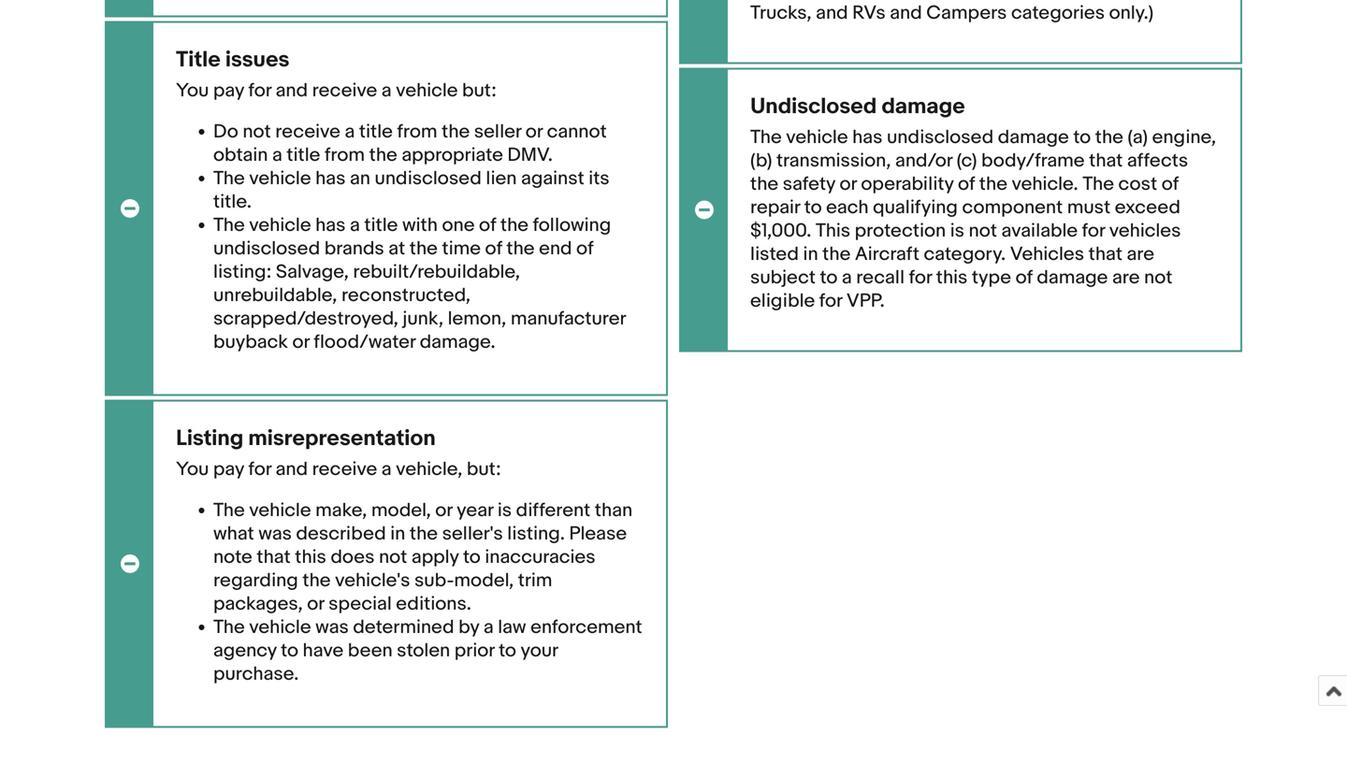 Task type: describe. For each thing, give the bounding box(es) containing it.
(a)
[[1128, 126, 1148, 149]]

but: for title issues
[[462, 79, 497, 102]]

an
[[350, 167, 371, 190]]

seller
[[474, 120, 521, 144]]

buyback
[[213, 331, 288, 354]]

transmission,
[[777, 149, 891, 173]]

agency
[[213, 640, 277, 663]]

operability
[[861, 173, 954, 196]]

0 horizontal spatial was
[[259, 523, 292, 546]]

a inside the undisclosed damage the vehicle has undisclosed damage to the (a) engine, (b) transmission, and/or (c) body/frame that affects the safety or operability of the vehicle. the cost of repair to each qualifying component must exceed $1,000. this protection is not available for vehicles listed in the                   aircraft category. vehicles that are subject to a recall for this type of damage are not eligible for vpp.
[[842, 266, 852, 290]]

been
[[348, 640, 393, 663]]

what
[[213, 523, 254, 546]]

eligible
[[751, 290, 815, 313]]

unrebuildable,
[[213, 284, 337, 307]]

law
[[498, 616, 526, 640]]

make,
[[316, 499, 367, 523]]

you for title
[[176, 79, 209, 102]]

a inside listing misrepresentation you pay for and receive a vehicle, but:
[[382, 458, 392, 482]]

do not receive a title from the seller or cannot obtain a title from the appropriate dmv. the vehicle has an undisclosed lien against its title. the vehicle has a title with one of the following undisclosed brands at the time of the end of listing: salvage, rebuilt/rebuildable, unrebuildable, reconstructed, scrapped/destroyed, junk, lemon, manufacturer buyback or flood/water damage.
[[213, 120, 626, 354]]

qualifying
[[873, 196, 958, 219]]

not inside do not receive a title from the seller or cannot obtain a title from the appropriate dmv. the vehicle has an undisclosed lien against its title. the vehicle has a title with one of the following undisclosed brands at the time of the end of listing: salvage, rebuilt/rebuildable, unrebuildable, reconstructed, scrapped/destroyed, junk, lemon, manufacturer buyback or flood/water damage.
[[243, 120, 271, 144]]

that inside the vehicle make, model, or year is different than what was described in the seller's listing. please note that this does not apply to inaccuracies regarding the vehicle's sub-model, trim packages, or special editions. the vehicle was determined by a law enforcement agency to have been stolen prior to your purchase.
[[257, 546, 291, 569]]

seller's
[[442, 523, 503, 546]]

have
[[303, 640, 344, 663]]

each
[[827, 196, 869, 219]]

the up listing:
[[213, 214, 245, 237]]

the down undisclosed
[[751, 126, 782, 149]]

not down vehicles
[[1145, 266, 1173, 290]]

vehicle inside the undisclosed damage the vehicle has undisclosed damage to the (a) engine, (b) transmission, and/or (c) body/frame that affects the safety or operability of the vehicle. the cost of repair to each qualifying component must exceed $1,000. this protection is not available for vehicles listed in the                   aircraft category. vehicles that are subject to a recall for this type of damage are not eligible for vpp.
[[786, 126, 848, 149]]

different
[[516, 499, 591, 523]]

to left your
[[499, 640, 517, 663]]

of right end
[[577, 237, 594, 261]]

1 vertical spatial damage
[[998, 126, 1070, 149]]

lien
[[486, 167, 517, 190]]

vpp.
[[847, 290, 885, 313]]

cannot
[[547, 120, 607, 144]]

recall
[[857, 266, 905, 290]]

enforcement
[[531, 616, 643, 640]]

to left have
[[281, 640, 299, 663]]

1 vertical spatial that
[[1089, 243, 1123, 266]]

and/or
[[896, 149, 953, 173]]

brands
[[325, 237, 384, 261]]

flood/water
[[314, 331, 416, 354]]

vehicle left an
[[249, 167, 311, 190]]

available
[[1002, 219, 1078, 243]]

0 vertical spatial damage
[[882, 94, 966, 118]]

year
[[457, 499, 494, 523]]

packages,
[[213, 593, 303, 616]]

for inside listing misrepresentation you pay for and receive a vehicle, but:
[[248, 458, 271, 482]]

scrapped/destroyed,
[[213, 307, 399, 331]]

engine,
[[1153, 126, 1217, 149]]

are down exceed
[[1127, 243, 1155, 266]]

stolen
[[397, 640, 450, 663]]

body/frame
[[982, 149, 1085, 173]]

receive for issues
[[312, 79, 377, 102]]

for right recall
[[909, 266, 932, 290]]

0 vertical spatial that
[[1089, 149, 1123, 173]]

sub-
[[415, 569, 454, 593]]

one
[[442, 214, 475, 237]]

end
[[539, 237, 572, 261]]

has inside the undisclosed damage the vehicle has undisclosed damage to the (a) engine, (b) transmission, and/or (c) body/frame that affects the safety or operability of the vehicle. the cost of repair to each qualifying component must exceed $1,000. this protection is not available for vehicles listed in the                   aircraft category. vehicles that are subject to a recall for this type of damage are not eligible for vpp.
[[853, 126, 883, 149]]

than
[[595, 499, 633, 523]]

1 horizontal spatial was
[[316, 616, 349, 640]]

vehicle left make,
[[249, 499, 311, 523]]

reconstructed,
[[342, 284, 471, 307]]

pay for listing
[[213, 458, 244, 482]]

is inside the undisclosed damage the vehicle has undisclosed damage to the (a) engine, (b) transmission, and/or (c) body/frame that affects the safety or operability of the vehicle. the cost of repair to each qualifying component must exceed $1,000. this protection is not available for vehicles listed in the                   aircraft category. vehicles that are subject to a recall for this type of damage are not eligible for vpp.
[[951, 219, 965, 243]]

cost
[[1119, 173, 1158, 196]]

rebuilt/rebuildable,
[[353, 261, 520, 284]]

2 vertical spatial has
[[316, 214, 346, 237]]

prior
[[455, 640, 495, 663]]

dmv.
[[508, 144, 553, 167]]

listing misrepresentation you pay for and receive a vehicle, but:
[[176, 426, 501, 482]]

a inside the vehicle make, model, or year is different than what was described in the seller's listing. please note that this does not apply to inaccuracies regarding the vehicle's sub-model, trim packages, or special editions. the vehicle was determined by a law enforcement agency to have been stolen prior to your purchase.
[[484, 616, 494, 640]]

do
[[213, 120, 238, 144]]

(c)
[[957, 149, 977, 173]]

0 horizontal spatial from
[[325, 144, 365, 167]]

at
[[389, 237, 405, 261]]

note
[[213, 546, 253, 569]]

2 vertical spatial damage
[[1037, 266, 1108, 290]]

you for listing
[[176, 458, 209, 482]]

to left (a) on the right top of page
[[1074, 126, 1091, 149]]

aircraft
[[855, 243, 920, 266]]

the down do
[[213, 167, 245, 190]]

vehicle up 'purchase.' in the bottom left of the page
[[249, 616, 311, 640]]

appropriate
[[402, 144, 503, 167]]

of right time
[[485, 237, 502, 261]]

vehicle.
[[1012, 173, 1079, 196]]

issues
[[225, 47, 290, 72]]

and for misrepresentation
[[276, 458, 308, 482]]

1 horizontal spatial model,
[[454, 569, 514, 593]]

a inside title issues you pay for and receive a vehicle but:
[[382, 79, 392, 102]]

(b)
[[751, 149, 772, 173]]

damage.
[[420, 331, 496, 354]]

undisclosed damage the vehicle has undisclosed damage to the (a) engine, (b) transmission, and/or (c) body/frame that affects the safety or operability of the vehicle. the cost of repair to each qualifying component must exceed $1,000. this protection is not available for vehicles listed in the                   aircraft category. vehicles that are subject to a recall for this type of damage are not eligible for vpp.
[[751, 94, 1217, 313]]

vehicle,
[[396, 458, 463, 482]]

your
[[521, 640, 558, 663]]

or right seller
[[526, 120, 543, 144]]

this
[[816, 219, 851, 243]]

the up the note at the bottom left of the page
[[213, 499, 245, 523]]

are down vehicles
[[1113, 266, 1140, 290]]

category.
[[924, 243, 1006, 266]]

receive for misrepresentation
[[312, 458, 377, 482]]

of right and/or
[[958, 173, 975, 196]]

component
[[963, 196, 1063, 219]]

this inside the vehicle make, model, or year is different than what was described in the seller's listing. please note that this does not apply to inaccuracies regarding the vehicle's sub-model, trim packages, or special editions. the vehicle was determined by a law enforcement agency to have been stolen prior to your purchase.
[[295, 546, 327, 569]]



Task type: vqa. For each thing, say whether or not it's contained in the screenshot.
below.
no



Task type: locate. For each thing, give the bounding box(es) containing it.
in right listed at top
[[804, 243, 819, 266]]

its
[[589, 167, 610, 190]]

2 vertical spatial undisclosed
[[213, 237, 320, 261]]

0 vertical spatial was
[[259, 523, 292, 546]]

2 vertical spatial receive
[[312, 458, 377, 482]]

receive inside title issues you pay for and receive a vehicle but:
[[312, 79, 377, 102]]

vehicle up appropriate on the left of page
[[396, 79, 458, 102]]

vehicle up salvage,
[[249, 214, 311, 237]]

please
[[569, 523, 627, 546]]

that left (a) on the right top of page
[[1089, 149, 1123, 173]]

determined
[[353, 616, 454, 640]]

0 vertical spatial undisclosed
[[887, 126, 994, 149]]

1 vertical spatial model,
[[454, 569, 514, 593]]

2 and from the top
[[276, 458, 308, 482]]

vehicle's
[[335, 569, 410, 593]]

a
[[382, 79, 392, 102], [345, 120, 355, 144], [272, 144, 282, 167], [350, 214, 360, 237], [842, 266, 852, 290], [382, 458, 392, 482], [484, 616, 494, 640]]

title issues you pay for and receive a vehicle but:
[[176, 47, 497, 102]]

receive
[[312, 79, 377, 102], [275, 120, 341, 144], [312, 458, 377, 482]]

1 vertical spatial pay
[[213, 458, 244, 482]]

misrepresentation
[[248, 426, 436, 451]]

pay up do
[[213, 79, 244, 102]]

vehicle
[[396, 79, 458, 102], [786, 126, 848, 149], [249, 167, 311, 190], [249, 214, 311, 237], [249, 499, 311, 523], [249, 616, 311, 640]]

was down the "vehicle's"
[[316, 616, 349, 640]]

time
[[442, 237, 481, 261]]

0 vertical spatial is
[[951, 219, 965, 243]]

0 vertical spatial model,
[[371, 499, 431, 523]]

regarding
[[213, 569, 298, 593]]

not
[[243, 120, 271, 144], [969, 219, 998, 243], [1145, 266, 1173, 290], [379, 546, 407, 569]]

1 vertical spatial this
[[295, 546, 327, 569]]

1 vertical spatial has
[[316, 167, 346, 190]]

has up salvage,
[[316, 214, 346, 237]]

but: up year
[[467, 458, 501, 482]]

the
[[751, 126, 782, 149], [213, 167, 245, 190], [1083, 173, 1115, 196], [213, 214, 245, 237], [213, 499, 245, 523], [213, 616, 245, 640]]

and for issues
[[276, 79, 308, 102]]

in
[[804, 243, 819, 266], [390, 523, 406, 546]]

0 vertical spatial has
[[853, 126, 883, 149]]

title.
[[213, 190, 252, 214]]

1 vertical spatial but:
[[467, 458, 501, 482]]

title up an
[[359, 120, 393, 144]]

but: inside listing misrepresentation you pay for and receive a vehicle, but:
[[467, 458, 501, 482]]

damage down available
[[1037, 266, 1108, 290]]

the left cost
[[1083, 173, 1115, 196]]

1 vertical spatial undisclosed
[[375, 167, 482, 190]]

listing
[[176, 426, 244, 451]]

undisclosed up operability
[[887, 126, 994, 149]]

pay down listing
[[213, 458, 244, 482]]

and down issues
[[276, 79, 308, 102]]

$1,000.
[[751, 219, 812, 243]]

1 vertical spatial receive
[[275, 120, 341, 144]]

but:
[[462, 79, 497, 102], [467, 458, 501, 482]]

is right year
[[498, 499, 512, 523]]

but: up seller
[[462, 79, 497, 102]]

2 horizontal spatial undisclosed
[[887, 126, 994, 149]]

pay
[[213, 79, 244, 102], [213, 458, 244, 482]]

1 and from the top
[[276, 79, 308, 102]]

1 vertical spatial and
[[276, 458, 308, 482]]

purchase.
[[213, 663, 299, 686]]

damage up vehicle.
[[998, 126, 1070, 149]]

to right apply
[[463, 546, 481, 569]]

title
[[359, 120, 393, 144], [287, 144, 320, 167], [364, 214, 398, 237]]

1 horizontal spatial this
[[937, 266, 968, 290]]

in inside the undisclosed damage the vehicle has undisclosed damage to the (a) engine, (b) transmission, and/or (c) body/frame that affects the safety or operability of the vehicle. the cost of repair to each qualifying component must exceed $1,000. this protection is not available for vehicles listed in the                   aircraft category. vehicles that are subject to a recall for this type of damage are not eligible for vpp.
[[804, 243, 819, 266]]

this inside the undisclosed damage the vehicle has undisclosed damage to the (a) engine, (b) transmission, and/or (c) body/frame that affects the safety or operability of the vehicle. the cost of repair to each qualifying component must exceed $1,000. this protection is not available for vehicles listed in the                   aircraft category. vehicles that are subject to a recall for this type of damage are not eligible for vpp.
[[937, 266, 968, 290]]

title left an
[[287, 144, 320, 167]]

for down issues
[[248, 79, 271, 102]]

listing.
[[508, 523, 565, 546]]

pay inside listing misrepresentation you pay for and receive a vehicle, but:
[[213, 458, 244, 482]]

in inside the vehicle make, model, or year is different than what was described in the seller's listing. please note that this does not apply to inaccuracies regarding the vehicle's sub-model, trim packages, or special editions. the vehicle was determined by a law enforcement agency to have been stolen prior to your purchase.
[[390, 523, 406, 546]]

0 vertical spatial this
[[937, 266, 968, 290]]

or
[[526, 120, 543, 144], [840, 173, 857, 196], [292, 331, 310, 354], [435, 499, 453, 523], [307, 593, 324, 616]]

0 vertical spatial you
[[176, 79, 209, 102]]

0 horizontal spatial is
[[498, 499, 512, 523]]

0 horizontal spatial model,
[[371, 499, 431, 523]]

exceed
[[1115, 196, 1181, 219]]

affects
[[1128, 149, 1189, 173]]

pay for title
[[213, 79, 244, 102]]

2 you from the top
[[176, 458, 209, 482]]

does
[[331, 546, 375, 569]]

and inside title issues you pay for and receive a vehicle but:
[[276, 79, 308, 102]]

listing:
[[213, 261, 272, 284]]

or right buyback
[[292, 331, 310, 354]]

title
[[176, 47, 221, 72]]

vehicle down undisclosed
[[786, 126, 848, 149]]

of
[[958, 173, 975, 196], [1162, 173, 1179, 196], [479, 214, 496, 237], [485, 237, 502, 261], [577, 237, 594, 261], [1016, 266, 1033, 290]]

are
[[1127, 243, 1155, 266], [1113, 266, 1140, 290]]

against
[[521, 167, 585, 190]]

for left vehicles
[[1083, 219, 1105, 243]]

safety
[[783, 173, 836, 196]]

following
[[533, 214, 611, 237]]

or inside the undisclosed damage the vehicle has undisclosed damage to the (a) engine, (b) transmission, and/or (c) body/frame that affects the safety or operability of the vehicle. the cost of repair to each qualifying component must exceed $1,000. this protection is not available for vehicles listed in the                   aircraft category. vehicles that are subject to a recall for this type of damage are not eligible for vpp.
[[840, 173, 857, 196]]

0 vertical spatial but:
[[462, 79, 497, 102]]

but: inside title issues you pay for and receive a vehicle but:
[[462, 79, 497, 102]]

was
[[259, 523, 292, 546], [316, 616, 349, 640]]

vehicles
[[1110, 219, 1182, 243]]

undisclosed
[[887, 126, 994, 149], [375, 167, 482, 190], [213, 237, 320, 261]]

that right the note at the bottom left of the page
[[257, 546, 291, 569]]

to left vpp.
[[820, 266, 838, 290]]

vehicle inside title issues you pay for and receive a vehicle but:
[[396, 79, 458, 102]]

and down misrepresentation
[[276, 458, 308, 482]]

0 horizontal spatial this
[[295, 546, 327, 569]]

0 vertical spatial and
[[276, 79, 308, 102]]

to
[[1074, 126, 1091, 149], [805, 196, 822, 219], [820, 266, 838, 290], [463, 546, 481, 569], [281, 640, 299, 663], [499, 640, 517, 663]]

the vehicle make, model, or year is different than what was described in the seller's listing. please note that this does not apply to inaccuracies regarding the vehicle's sub-model, trim packages, or special editions. the vehicle was determined by a law enforcement agency to have been stolen prior to your purchase.
[[213, 499, 643, 686]]

undisclosed inside the undisclosed damage the vehicle has undisclosed damage to the (a) engine, (b) transmission, and/or (c) body/frame that affects the safety or operability of the vehicle. the cost of repair to each qualifying component must exceed $1,000. this protection is not available for vehicles listed in the                   aircraft category. vehicles that are subject to a recall for this type of damage are not eligible for vpp.
[[887, 126, 994, 149]]

damage up and/or
[[882, 94, 966, 118]]

of right type
[[1016, 266, 1033, 290]]

for inside title issues you pay for and receive a vehicle but:
[[248, 79, 271, 102]]

from left seller
[[397, 120, 438, 144]]

1 vertical spatial was
[[316, 616, 349, 640]]

described
[[296, 523, 386, 546]]

not inside the vehicle make, model, or year is different than what was described in the seller's listing. please note that this does not apply to inaccuracies regarding the vehicle's sub-model, trim packages, or special editions. the vehicle was determined by a law enforcement agency to have been stolen prior to your purchase.
[[379, 546, 407, 569]]

has left an
[[316, 167, 346, 190]]

or left special
[[307, 593, 324, 616]]

1 vertical spatial in
[[390, 523, 406, 546]]

model, down seller's
[[454, 569, 514, 593]]

0 vertical spatial receive
[[312, 79, 377, 102]]

for up what
[[248, 458, 271, 482]]

apply
[[412, 546, 459, 569]]

the
[[442, 120, 470, 144], [1096, 126, 1124, 149], [369, 144, 398, 167], [751, 173, 779, 196], [980, 173, 1008, 196], [501, 214, 529, 237], [410, 237, 438, 261], [507, 237, 535, 261], [823, 243, 851, 266], [410, 523, 438, 546], [303, 569, 331, 593]]

with
[[402, 214, 438, 237]]

salvage,
[[276, 261, 349, 284]]

is inside the vehicle make, model, or year is different than what was described in the seller's listing. please note that this does not apply to inaccuracies regarding the vehicle's sub-model, trim packages, or special editions. the vehicle was determined by a law enforcement agency to have been stolen prior to your purchase.
[[498, 499, 512, 523]]

1 horizontal spatial in
[[804, 243, 819, 266]]

has left and/or
[[853, 126, 883, 149]]

inaccuracies
[[485, 546, 596, 569]]

you
[[176, 79, 209, 102], [176, 458, 209, 482]]

and inside listing misrepresentation you pay for and receive a vehicle, but:
[[276, 458, 308, 482]]

that
[[1089, 149, 1123, 173], [1089, 243, 1123, 266], [257, 546, 291, 569]]

but: for listing misrepresentation
[[467, 458, 501, 482]]

receive inside do not receive a title from the seller or cannot obtain a title from the appropriate dmv. the vehicle has an undisclosed lien against its title. the vehicle has a title with one of the following undisclosed brands at the time of the end of listing: salvage, rebuilt/rebuildable, unrebuildable, reconstructed, scrapped/destroyed, junk, lemon, manufacturer buyback or flood/water damage.
[[275, 120, 341, 144]]

2 vertical spatial that
[[257, 546, 291, 569]]

repair
[[751, 196, 800, 219]]

type
[[972, 266, 1012, 290]]

or left year
[[435, 499, 453, 523]]

you down listing
[[176, 458, 209, 482]]

undisclosed
[[751, 94, 877, 118]]

0 vertical spatial in
[[804, 243, 819, 266]]

1 vertical spatial you
[[176, 458, 209, 482]]

obtain
[[213, 144, 268, 167]]

lemon,
[[448, 307, 507, 331]]

not right does
[[379, 546, 407, 569]]

this left does
[[295, 546, 327, 569]]

0 horizontal spatial in
[[390, 523, 406, 546]]

1 horizontal spatial is
[[951, 219, 965, 243]]

you down title
[[176, 79, 209, 102]]

junk,
[[403, 307, 444, 331]]

manufacturer
[[511, 307, 626, 331]]

receive inside listing misrepresentation you pay for and receive a vehicle, but:
[[312, 458, 377, 482]]

of right one
[[479, 214, 496, 237]]

model, down the vehicle, on the left bottom of the page
[[371, 499, 431, 523]]

1 horizontal spatial undisclosed
[[375, 167, 482, 190]]

this left type
[[937, 266, 968, 290]]

in left apply
[[390, 523, 406, 546]]

title left with
[[364, 214, 398, 237]]

0 vertical spatial pay
[[213, 79, 244, 102]]

receive down misrepresentation
[[312, 458, 377, 482]]

you inside title issues you pay for and receive a vehicle but:
[[176, 79, 209, 102]]

1 vertical spatial is
[[498, 499, 512, 523]]

from
[[397, 120, 438, 144], [325, 144, 365, 167]]

or right safety
[[840, 173, 857, 196]]

you inside listing misrepresentation you pay for and receive a vehicle, but:
[[176, 458, 209, 482]]

1 you from the top
[[176, 79, 209, 102]]

1 horizontal spatial from
[[397, 120, 438, 144]]

receive down title issues you pay for and receive a vehicle but:
[[275, 120, 341, 144]]

trim
[[518, 569, 553, 593]]

2 pay from the top
[[213, 458, 244, 482]]

from down title issues you pay for and receive a vehicle but:
[[325, 144, 365, 167]]

is right protection
[[951, 219, 965, 243]]

vehicles
[[1010, 243, 1085, 266]]

0 horizontal spatial undisclosed
[[213, 237, 320, 261]]

to left each
[[805, 196, 822, 219]]

by
[[459, 616, 479, 640]]

was right what
[[259, 523, 292, 546]]

must
[[1068, 196, 1111, 219]]

not up type
[[969, 219, 998, 243]]

listed
[[751, 243, 799, 266]]

not right do
[[243, 120, 271, 144]]

editions.
[[396, 593, 471, 616]]

the down regarding
[[213, 616, 245, 640]]

receive up an
[[312, 79, 377, 102]]

undisclosed up with
[[375, 167, 482, 190]]

pay inside title issues you pay for and receive a vehicle but:
[[213, 79, 244, 102]]

that down must
[[1089, 243, 1123, 266]]

for left vpp.
[[820, 290, 843, 313]]

of right cost
[[1162, 173, 1179, 196]]

undisclosed up the unrebuildable,
[[213, 237, 320, 261]]

subject
[[751, 266, 816, 290]]

1 pay from the top
[[213, 79, 244, 102]]

protection
[[855, 219, 946, 243]]



